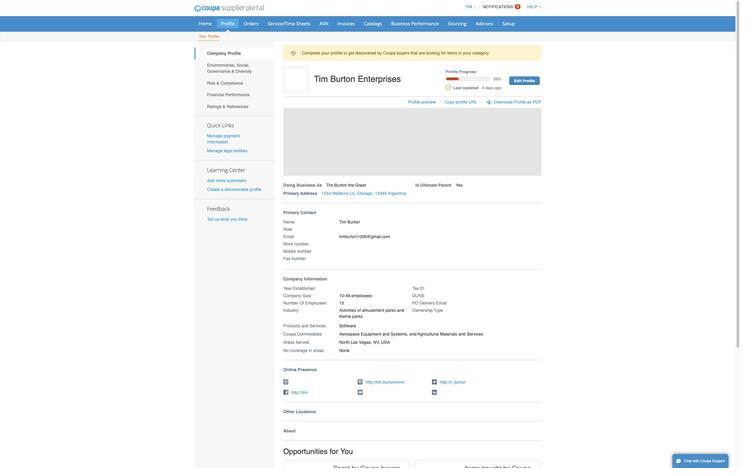 Task type: locate. For each thing, give the bounding box(es) containing it.
wallbury
[[333, 191, 349, 196]]

ownership
[[413, 308, 433, 313]]

2 horizontal spatial coupa
[[701, 459, 712, 464]]

1 vertical spatial services
[[467, 332, 484, 337]]

1 vertical spatial for
[[330, 447, 339, 456]]

add more customers
[[207, 178, 247, 183]]

2 vertical spatial company
[[284, 293, 302, 298]]

chicago,
[[357, 191, 374, 196]]

enterprises
[[358, 74, 401, 84]]

1 horizontal spatial your
[[464, 51, 472, 56]]

services up the commodities
[[310, 324, 326, 328]]

4
[[483, 86, 485, 90]]

more
[[216, 178, 226, 183]]

primary address
[[284, 191, 318, 196]]

0 horizontal spatial parks
[[353, 314, 363, 319]]

primary inside the tim burton enterprises banner
[[284, 191, 300, 196]]

your right complete
[[322, 51, 330, 56]]

your
[[322, 51, 330, 56], [464, 51, 472, 56]]

governance
[[207, 69, 231, 74]]

1 vertical spatial business
[[297, 183, 316, 188]]

profile inside "alert"
[[331, 51, 343, 56]]

download
[[494, 100, 513, 105]]

vegas,
[[359, 340, 372, 345]]

for inside "alert"
[[442, 51, 446, 56]]

doing business as
[[284, 183, 322, 188]]

1 vertical spatial parks
[[353, 314, 363, 319]]

locations
[[296, 410, 316, 414]]

0 vertical spatial primary
[[284, 191, 300, 196]]

business up address
[[297, 183, 316, 188]]

1 horizontal spatial in
[[459, 51, 462, 56]]

tell us what you think
[[207, 217, 248, 222]]

2 manage from the top
[[207, 148, 223, 153]]

0 vertical spatial performance
[[412, 20, 439, 27]]

& right ratings
[[223, 104, 226, 109]]

financial performance
[[207, 92, 250, 97]]

burton down to
[[331, 74, 356, 84]]

0 vertical spatial services
[[310, 324, 326, 328]]

1 horizontal spatial business
[[392, 20, 411, 27]]

tim for tim burton enterprises
[[314, 74, 328, 84]]

burton for the
[[335, 183, 347, 188]]

0 vertical spatial profile
[[331, 51, 343, 56]]

tim for tim burton
[[340, 220, 347, 225]]

profile
[[221, 20, 235, 27], [208, 34, 219, 39], [228, 51, 241, 56], [446, 70, 459, 74], [523, 79, 536, 83], [408, 100, 421, 105], [514, 100, 527, 105]]

0 horizontal spatial email
[[284, 234, 294, 239]]

and up usa
[[383, 332, 390, 337]]

profile right edit
[[523, 79, 536, 83]]

0 vertical spatial &
[[232, 69, 235, 74]]

http://tim.burtonnnnn
[[366, 380, 405, 385]]

coupa right by
[[383, 51, 396, 56]]

year
[[284, 286, 292, 291]]

0 vertical spatial parks
[[386, 308, 396, 313]]

tim burton enterprises banner
[[281, 67, 548, 203]]

http://tim
[[292, 390, 308, 395]]

role
[[284, 227, 292, 232]]

email up type
[[437, 301, 447, 306]]

1234
[[322, 191, 331, 196]]

performance up references
[[226, 92, 250, 97]]

business inside the tim burton enterprises banner
[[297, 183, 316, 188]]

1 vertical spatial &
[[217, 81, 220, 86]]

4 days ago
[[483, 86, 502, 90]]

for left items
[[442, 51, 446, 56]]

0 horizontal spatial services
[[310, 324, 326, 328]]

company up the environmental,
[[207, 51, 227, 56]]

and right the systems,
[[410, 332, 417, 337]]

work
[[284, 242, 294, 246]]

chat with coupa support button
[[673, 454, 730, 468]]

profile left url
[[456, 100, 468, 105]]

tim burton the great
[[327, 183, 366, 188]]

profile down coupa supplier portal image
[[221, 20, 235, 27]]

1 manage from the top
[[207, 133, 223, 138]]

company information
[[284, 277, 328, 282]]

1 primary from the top
[[284, 191, 300, 196]]

complete
[[302, 51, 321, 56]]

coupa
[[383, 51, 396, 56], [284, 332, 296, 337], [701, 459, 712, 464]]

0 horizontal spatial profile
[[250, 187, 262, 192]]

nv,
[[374, 340, 380, 345]]

0 horizontal spatial in
[[309, 348, 312, 353]]

1 vertical spatial performance
[[226, 92, 250, 97]]

burton up timburton1006@gmail.com
[[348, 220, 360, 225]]

learning center
[[207, 166, 246, 174]]

profile left "as"
[[514, 100, 527, 105]]

& right risk at the top of page
[[217, 81, 220, 86]]

parks
[[386, 308, 396, 313], [353, 314, 363, 319]]

type
[[434, 308, 444, 313]]

1 vertical spatial company
[[284, 277, 303, 282]]

information
[[304, 277, 328, 282]]

primary down doing on the top
[[284, 191, 300, 196]]

0 vertical spatial in
[[459, 51, 462, 56]]

0 horizontal spatial coupa
[[284, 332, 296, 337]]

tim right the tim burton enterprises image
[[314, 74, 328, 84]]

2 horizontal spatial &
[[232, 69, 235, 74]]

1 horizontal spatial services
[[467, 332, 484, 337]]

parks down of
[[353, 314, 363, 319]]

work number mobile number fax number
[[284, 242, 312, 261]]

0 vertical spatial business
[[392, 20, 411, 27]]

0 horizontal spatial your
[[322, 51, 330, 56]]

business right catalogs link
[[392, 20, 411, 27]]

opportunities for you
[[284, 447, 353, 456]]

1 horizontal spatial coupa
[[383, 51, 396, 56]]

2 vertical spatial coupa
[[701, 459, 712, 464]]

services right materials
[[467, 332, 484, 337]]

0 vertical spatial for
[[442, 51, 446, 56]]

orders
[[244, 20, 259, 27]]

burton
[[331, 74, 356, 84], [335, 183, 347, 188], [348, 220, 360, 225]]

tim up timburton1006@gmail.com
[[340, 220, 347, 225]]

& left the diversity
[[232, 69, 235, 74]]

ln,
[[350, 191, 356, 196]]

profile left to
[[331, 51, 343, 56]]

performance inside financial performance link
[[226, 92, 250, 97]]

manage down information
[[207, 148, 223, 153]]

number right work
[[295, 242, 309, 246]]

tim burton enterprises image
[[284, 67, 308, 92]]

none
[[340, 348, 350, 353]]

other locations
[[284, 410, 316, 414]]

1 vertical spatial coupa
[[284, 332, 296, 337]]

coupa up areas
[[284, 332, 296, 337]]

in left areas
[[309, 348, 312, 353]]

burton up the wallbury
[[335, 183, 347, 188]]

in right items
[[459, 51, 462, 56]]

0 vertical spatial burton
[[331, 74, 356, 84]]

manage up information
[[207, 133, 223, 138]]

customers
[[227, 178, 247, 183]]

1 vertical spatial email
[[437, 301, 447, 306]]

1 horizontal spatial email
[[437, 301, 447, 306]]

0 horizontal spatial business
[[297, 183, 316, 188]]

your left category.
[[464, 51, 472, 56]]

catalogs
[[364, 20, 383, 27]]

navigation
[[463, 1, 542, 13]]

ago
[[495, 86, 502, 90]]

0 vertical spatial coupa
[[383, 51, 396, 56]]

manage inside the manage payment information
[[207, 133, 223, 138]]

company up the 'number'
[[284, 293, 302, 298]]

employees
[[352, 293, 372, 298]]

and inside activities of amusement parks and theme parks
[[398, 308, 405, 313]]

service/time
[[268, 20, 295, 27]]

links
[[222, 122, 234, 129]]

yes
[[456, 183, 463, 188]]

sourcing
[[449, 20, 467, 27]]

2 horizontal spatial profile
[[456, 100, 468, 105]]

primary up name
[[284, 210, 300, 215]]

0 vertical spatial manage
[[207, 133, 223, 138]]

profile right discoverable at the left top of the page
[[250, 187, 262, 192]]

activities of amusement parks and theme parks
[[340, 308, 405, 319]]

1 vertical spatial burton
[[335, 183, 347, 188]]

ratings & references link
[[194, 101, 274, 113]]

you
[[341, 447, 353, 456]]

tim up sourcing link
[[466, 5, 473, 9]]

performance inside business performance link
[[412, 20, 439, 27]]

performance for business performance
[[412, 20, 439, 27]]

number
[[284, 301, 299, 306]]

number down mobile
[[292, 256, 306, 261]]

0 horizontal spatial &
[[217, 81, 220, 86]]

& inside "link"
[[217, 81, 220, 86]]

legal
[[224, 148, 233, 153]]

areas
[[314, 348, 324, 353]]

edit profile
[[515, 79, 536, 83]]

0 horizontal spatial performance
[[226, 92, 250, 97]]

2 primary from the top
[[284, 210, 300, 215]]

0 horizontal spatial for
[[330, 447, 339, 456]]

profile preview link
[[408, 100, 436, 105]]

0
[[517, 4, 520, 9]]

edit profile link
[[510, 77, 540, 85]]

1 horizontal spatial &
[[223, 104, 226, 109]]

edit
[[515, 79, 522, 83]]

1 vertical spatial profile
[[456, 100, 468, 105]]

1 horizontal spatial for
[[442, 51, 446, 56]]

email inside tax id duns po delivery email ownership type
[[437, 301, 447, 306]]

environmental, social, governance & diversity
[[207, 63, 252, 74]]

profile inside 'link'
[[523, 79, 536, 83]]

and left ownership
[[398, 308, 405, 313]]

1 horizontal spatial parks
[[386, 308, 396, 313]]

aerospace
[[340, 332, 360, 337]]

url
[[469, 100, 478, 105]]

1 horizontal spatial profile
[[331, 51, 343, 56]]

updated
[[463, 86, 479, 90]]

email up work
[[284, 234, 294, 239]]

business
[[392, 20, 411, 27], [297, 183, 316, 188]]

north
[[340, 340, 350, 345]]

coupa right with
[[701, 459, 712, 464]]

http://t_burton link
[[440, 380, 467, 385]]

0 vertical spatial company
[[207, 51, 227, 56]]

tim up 1234
[[327, 183, 334, 188]]

risk & compliance link
[[194, 77, 274, 89]]

number
[[295, 242, 309, 246], [297, 249, 312, 254], [292, 256, 306, 261]]

performance up "are"
[[412, 20, 439, 27]]

learning
[[207, 166, 228, 174]]

number right mobile
[[297, 249, 312, 254]]

company for company size
[[284, 293, 302, 298]]

1 vertical spatial primary
[[284, 210, 300, 215]]

parks right amusement
[[386, 308, 396, 313]]

online
[[284, 367, 297, 372]]

company up year
[[284, 277, 303, 282]]

2 vertical spatial profile
[[250, 187, 262, 192]]

2 vertical spatial &
[[223, 104, 226, 109]]

company inside company profile link
[[207, 51, 227, 56]]

tim
[[466, 5, 473, 9], [314, 74, 328, 84], [327, 183, 334, 188], [340, 220, 347, 225]]

environmental, social, governance & diversity link
[[194, 59, 274, 77]]

10-49 employees
[[340, 293, 372, 298]]

commodities
[[297, 332, 322, 337]]

for left 'you' at the bottom
[[330, 447, 339, 456]]

1 horizontal spatial performance
[[412, 20, 439, 27]]

your
[[199, 34, 207, 39]]

tax id duns po delivery email ownership type
[[413, 286, 447, 313]]

1 vertical spatial manage
[[207, 148, 223, 153]]

manage for manage payment information
[[207, 133, 223, 138]]

timburton1006@gmail.com
[[340, 234, 391, 239]]



Task type: describe. For each thing, give the bounding box(es) containing it.
ratings
[[207, 104, 222, 109]]

manage legal entities
[[207, 148, 248, 153]]

company for company information
[[284, 277, 303, 282]]

a
[[221, 187, 224, 192]]

last
[[454, 86, 462, 90]]

references
[[227, 104, 249, 109]]

by
[[378, 51, 382, 56]]

employees
[[306, 301, 327, 306]]

notifications
[[484, 5, 514, 9]]

tell
[[207, 217, 214, 222]]

primary for primary contact
[[284, 210, 300, 215]]

industry
[[284, 308, 299, 313]]

navigation containing notifications 0
[[463, 1, 542, 13]]

parent
[[439, 183, 452, 188]]

background image
[[284, 108, 542, 176]]

company profile link
[[194, 48, 274, 59]]

complete your profile to get discovered by coupa buyers that are looking for items in your category. alert
[[284, 45, 542, 61]]

profile link
[[217, 19, 239, 28]]

aerospace equipment and systems, and agricultural materials and services
[[340, 332, 484, 337]]

name
[[284, 220, 295, 225]]

ons
[[486, 20, 494, 27]]

business performance link
[[388, 19, 443, 28]]

download profile as pdf button
[[494, 99, 542, 105]]

tax
[[413, 286, 419, 291]]

agricultural
[[418, 332, 439, 337]]

profile progress
[[446, 70, 477, 74]]

presence
[[298, 367, 317, 372]]

fax
[[284, 256, 291, 261]]

profile right your
[[208, 34, 219, 39]]

coupa supplier portal image
[[190, 1, 268, 16]]

of
[[300, 301, 304, 306]]

products and services
[[284, 324, 326, 328]]

1 your from the left
[[322, 51, 330, 56]]

feedback
[[207, 205, 230, 213]]

diversity
[[236, 69, 252, 74]]

products
[[284, 324, 300, 328]]

service/time sheets
[[268, 20, 311, 27]]

with
[[694, 459, 700, 464]]

1 vertical spatial number
[[297, 249, 312, 254]]

& for references
[[223, 104, 226, 109]]

service/time sheets link
[[264, 19, 315, 28]]

1 vertical spatial in
[[309, 348, 312, 353]]

profile up social,
[[228, 51, 241, 56]]

us
[[215, 217, 219, 222]]

tell us what you think button
[[207, 216, 248, 223]]

coupa inside button
[[701, 459, 712, 464]]

sheets
[[297, 20, 311, 27]]

49
[[346, 293, 351, 298]]

equipment
[[361, 332, 382, 337]]

get
[[349, 51, 355, 56]]

financial
[[207, 92, 224, 97]]

profile left 'preview'
[[408, 100, 421, 105]]

established
[[293, 286, 315, 291]]

profile left progress
[[446, 70, 459, 74]]

theme
[[340, 314, 352, 319]]

online presence
[[284, 367, 317, 372]]

tim burton enterprises
[[314, 74, 401, 84]]

create
[[207, 187, 220, 192]]

areas served
[[284, 340, 309, 345]]

notifications 0
[[484, 4, 520, 9]]

copy profile url
[[445, 100, 478, 105]]

http://tim.burtonnnnn link
[[366, 380, 405, 385]]

http://tim link
[[292, 390, 308, 395]]

as
[[317, 183, 322, 188]]

15
[[340, 301, 344, 306]]

your profile link
[[199, 33, 220, 41]]

size
[[303, 293, 311, 298]]

tim burton
[[340, 220, 360, 225]]

systems,
[[391, 332, 409, 337]]

payment
[[224, 133, 240, 138]]

company for company profile
[[207, 51, 227, 56]]

quick links
[[207, 122, 234, 129]]

2 vertical spatial burton
[[348, 220, 360, 225]]

0 vertical spatial number
[[295, 242, 309, 246]]

amusement
[[362, 308, 385, 313]]

primary for primary address
[[284, 191, 300, 196]]

sourcing link
[[445, 19, 471, 28]]

and right materials
[[459, 332, 466, 337]]

profile inside 'button'
[[514, 100, 527, 105]]

manage legal entities link
[[207, 148, 248, 153]]

manage payment information link
[[207, 133, 240, 144]]

tim for tim burton the great
[[327, 183, 334, 188]]

in inside "alert"
[[459, 51, 462, 56]]

profile inside button
[[456, 100, 468, 105]]

no coverage in areas
[[284, 348, 324, 353]]

invoices
[[338, 20, 355, 27]]

great
[[356, 183, 366, 188]]

coupa commodities
[[284, 332, 322, 337]]

doing
[[284, 183, 296, 188]]

0 vertical spatial email
[[284, 234, 294, 239]]

served
[[296, 340, 309, 345]]

& for compliance
[[217, 81, 220, 86]]

is ultimate parent
[[416, 183, 452, 188]]

performance for financial performance
[[226, 92, 250, 97]]

primary contact
[[284, 210, 317, 215]]

add-
[[476, 20, 486, 27]]

is
[[416, 183, 420, 188]]

and up coupa commodities
[[302, 324, 309, 328]]

2 your from the left
[[464, 51, 472, 56]]

catalogs link
[[360, 19, 386, 28]]

add-ons
[[476, 20, 494, 27]]

year established
[[284, 286, 315, 291]]

add more customers link
[[207, 178, 247, 183]]

las
[[351, 340, 358, 345]]

id
[[421, 286, 425, 291]]

you
[[231, 217, 238, 222]]

& inside environmental, social, governance & diversity
[[232, 69, 235, 74]]

as
[[528, 100, 532, 105]]

tim for tim
[[466, 5, 473, 9]]

discovered
[[356, 51, 377, 56]]

your profile
[[199, 34, 219, 39]]

2 vertical spatial number
[[292, 256, 306, 261]]

coupa inside "alert"
[[383, 51, 396, 56]]

setup link
[[499, 19, 519, 28]]

burton for enterprises
[[331, 74, 356, 84]]

what
[[221, 217, 230, 222]]

asn link
[[316, 19, 333, 28]]

manage for manage legal entities
[[207, 148, 223, 153]]



Task type: vqa. For each thing, say whether or not it's contained in the screenshot.


